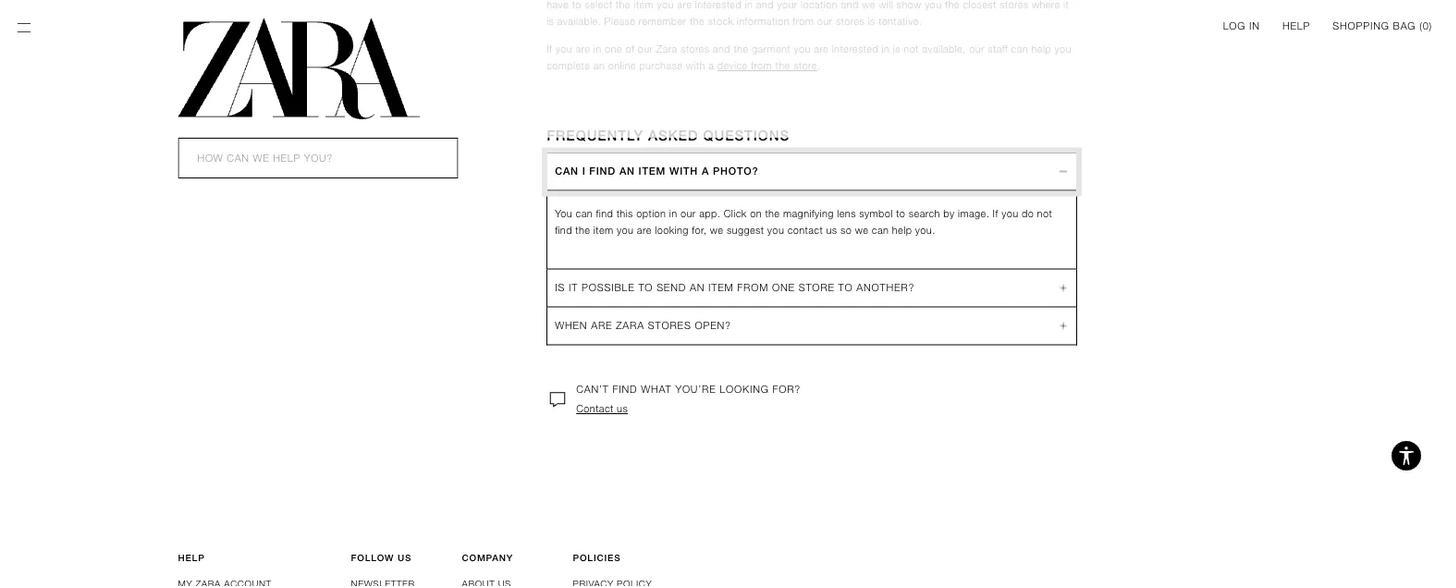 Task type: locate. For each thing, give the bounding box(es) containing it.
looking left for?
[[720, 384, 769, 395]]

is it possible to send an item from one store to another? button
[[548, 270, 1077, 307]]

store
[[799, 282, 835, 294]]

log in
[[1224, 20, 1261, 31]]

1 horizontal spatial our
[[681, 208, 696, 220]]

0 horizontal spatial not
[[904, 43, 919, 55]]

this
[[617, 208, 634, 220]]

find down you
[[555, 225, 573, 236]]

1 horizontal spatial in
[[670, 208, 678, 220]]

our right of
[[638, 43, 653, 55]]

0 vertical spatial item
[[639, 165, 666, 177]]

2 we from the left
[[856, 225, 869, 236]]

an right find
[[620, 165, 635, 177]]

frequently
[[547, 127, 644, 143]]

for,
[[692, 225, 707, 236]]

in
[[594, 43, 602, 55], [882, 43, 890, 55], [670, 208, 678, 220]]

you up store
[[794, 43, 811, 55]]

an
[[620, 165, 635, 177], [690, 282, 705, 294]]

0 vertical spatial can
[[1012, 43, 1029, 55]]

2 vertical spatial find
[[613, 384, 638, 395]]

1 horizontal spatial help
[[1283, 20, 1311, 31]]

search
[[909, 208, 941, 220]]

0
[[1424, 20, 1430, 31]]

availability of an in-store item element
[[547, 0, 1078, 89]]

are
[[576, 43, 591, 55], [814, 43, 829, 55], [637, 225, 652, 236]]

0 vertical spatial if
[[547, 43, 553, 55]]

How can we help you? search field
[[178, 138, 458, 179]]

1 horizontal spatial if
[[993, 208, 999, 220]]

the up the device
[[734, 43, 749, 55]]

1 vertical spatial help
[[893, 225, 913, 236]]

find
[[590, 165, 616, 177]]

help down to in the right of the page
[[893, 225, 913, 236]]

less image
[[1059, 160, 1070, 183], [1053, 282, 1075, 294]]

from
[[738, 282, 769, 294]]

to right store
[[839, 282, 853, 294]]

if up complete
[[547, 43, 553, 55]]

can right you
[[576, 208, 593, 220]]

asked
[[649, 127, 699, 143]]

help
[[1032, 43, 1052, 55], [893, 225, 913, 236]]

item left from
[[709, 282, 734, 294]]

find
[[596, 208, 614, 220], [555, 225, 573, 236], [613, 384, 638, 395]]

1 horizontal spatial to
[[839, 282, 853, 294]]

to
[[639, 282, 653, 294], [839, 282, 853, 294]]

you can find this option in our app. click on the magnifying lens symbol to search by image. if you do not find the item you are looking for, we suggest you contact us so we can help you.
[[555, 208, 1056, 236]]

lens
[[838, 208, 857, 220]]

in right option
[[670, 208, 678, 220]]

find up item
[[596, 208, 614, 220]]

we right so on the top right
[[856, 225, 869, 236]]

zara
[[657, 43, 678, 55]]

0 vertical spatial an
[[620, 165, 635, 177]]

a
[[709, 60, 714, 72]]

are
[[591, 320, 613, 332]]

can
[[1012, 43, 1029, 55], [576, 208, 593, 220], [872, 225, 889, 236]]

questions
[[703, 127, 790, 143]]

are down option
[[637, 225, 652, 236]]

1 horizontal spatial we
[[856, 225, 869, 236]]

when are zara stores open?
[[555, 320, 732, 332]]

plus image
[[1059, 315, 1070, 337]]

an right send
[[690, 282, 705, 294]]

0 horizontal spatial to
[[639, 282, 653, 294]]

1 horizontal spatial item
[[709, 282, 734, 294]]

item
[[639, 165, 666, 177], [709, 282, 734, 294]]

our inside you can find this option in our app. click on the magnifying lens symbol to search by image. if you do not find the item you are looking for, we suggest you contact us so we can help you.
[[681, 208, 696, 220]]

1 horizontal spatial help
[[1032, 43, 1052, 55]]

0 horizontal spatial we
[[710, 225, 724, 236]]

0 horizontal spatial help
[[178, 553, 205, 564]]

not right do
[[1038, 208, 1053, 220]]

our
[[638, 43, 653, 55], [970, 43, 985, 55], [681, 208, 696, 220]]

2 horizontal spatial us
[[827, 225, 838, 236]]

1 vertical spatial us
[[617, 403, 628, 415]]

1 vertical spatial if
[[993, 208, 999, 220]]

can right staff
[[1012, 43, 1029, 55]]

2 horizontal spatial are
[[814, 43, 829, 55]]

you.
[[916, 225, 936, 236]]

0 horizontal spatial help
[[893, 225, 913, 236]]

2 to from the left
[[839, 282, 853, 294]]

zara
[[616, 320, 645, 332]]

you right staff
[[1055, 43, 1072, 55]]

and
[[713, 43, 731, 55]]

bag
[[1394, 20, 1417, 31]]

1 horizontal spatial looking
[[720, 384, 769, 395]]

help right staff
[[1032, 43, 1052, 55]]

if right image. at the top right of the page
[[993, 208, 999, 220]]

looking
[[655, 225, 689, 236], [720, 384, 769, 395]]

2 horizontal spatial can
[[1012, 43, 1029, 55]]

0 vertical spatial not
[[904, 43, 919, 55]]

policies
[[573, 553, 621, 564]]

contact
[[577, 403, 614, 415]]

the inside if you are in one of our zara stores and the garment you are interested in is not available, our staff can help you complete an online purchase with a
[[734, 43, 749, 55]]

photo?
[[713, 165, 759, 177]]

are up complete
[[576, 43, 591, 55]]

less image
[[1053, 320, 1075, 332]]

if you are in one of our zara stores and the garment you are interested in is not available, our staff can help you complete an online purchase with a
[[547, 43, 1075, 72]]

we right for,
[[710, 225, 724, 236]]

0 horizontal spatial us
[[398, 553, 412, 564]]

in left the is on the top
[[882, 43, 890, 55]]

help
[[1283, 20, 1311, 31], [178, 553, 205, 564]]

us
[[827, 225, 838, 236], [617, 403, 628, 415], [398, 553, 412, 564]]

a
[[702, 165, 710, 177]]

you
[[555, 208, 573, 220]]

0 horizontal spatial looking
[[655, 225, 689, 236]]

if inside if you are in one of our zara stores and the garment you are interested in is not available, our staff can help you complete an online purchase with a
[[547, 43, 553, 55]]

1 vertical spatial help
[[178, 553, 205, 564]]

1 to from the left
[[639, 282, 653, 294]]

not right the is on the top
[[904, 43, 919, 55]]

1 we from the left
[[710, 225, 724, 236]]

log in link
[[1224, 19, 1261, 33]]

us right contact
[[617, 403, 628, 415]]

0 vertical spatial looking
[[655, 225, 689, 236]]

1 vertical spatial item
[[709, 282, 734, 294]]

0 horizontal spatial an
[[620, 165, 635, 177]]

0 vertical spatial less image
[[1059, 160, 1070, 183]]

suggest
[[727, 225, 765, 236]]

1 vertical spatial less image
[[1053, 282, 1075, 294]]

contact
[[788, 225, 824, 236]]

not
[[904, 43, 919, 55], [1038, 208, 1053, 220]]

the
[[734, 43, 749, 55], [776, 60, 791, 72], [766, 208, 780, 220], [576, 225, 591, 236]]

0 horizontal spatial if
[[547, 43, 553, 55]]

1 horizontal spatial us
[[617, 403, 628, 415]]

)
[[1430, 20, 1433, 31]]

1 vertical spatial not
[[1038, 208, 1053, 220]]

option
[[637, 208, 666, 220]]

0 vertical spatial help
[[1283, 20, 1311, 31]]

less image inside is it possible to send an item from one store to another? dropdown button
[[1053, 282, 1075, 294]]

item left the with
[[639, 165, 666, 177]]

log
[[1224, 20, 1246, 31]]

looking inside you can find this option in our app. click on the magnifying lens symbol to search by image. if you do not find the item you are looking for, we suggest you contact us so we can help you.
[[655, 225, 689, 236]]

it
[[569, 282, 578, 294]]

0 vertical spatial find
[[596, 208, 614, 220]]

us right follow
[[398, 553, 412, 564]]

are up .
[[814, 43, 829, 55]]

looking down option
[[655, 225, 689, 236]]

our left staff
[[970, 43, 985, 55]]

1 horizontal spatial can
[[872, 225, 889, 236]]

0 horizontal spatial can
[[576, 208, 593, 220]]

open menu image
[[15, 19, 33, 37]]

click
[[724, 208, 747, 220]]

1 horizontal spatial are
[[637, 225, 652, 236]]

1 horizontal spatial not
[[1038, 208, 1053, 220]]

can't find what you're looking for? contact us
[[577, 384, 801, 415]]

if
[[547, 43, 553, 55], [993, 208, 999, 220]]

you
[[556, 43, 573, 55], [794, 43, 811, 55], [1055, 43, 1072, 55], [1002, 208, 1019, 220], [617, 225, 634, 236], [768, 225, 785, 236]]

magnifying
[[784, 208, 834, 220]]

not inside you can find this option in our app. click on the magnifying lens symbol to search by image. if you do not find the item you are looking for, we suggest you contact us so we can help you.
[[1038, 208, 1053, 220]]

our up for,
[[681, 208, 696, 220]]

app.
[[700, 208, 721, 220]]

1 vertical spatial find
[[555, 225, 573, 236]]

the right on
[[766, 208, 780, 220]]

is
[[894, 43, 901, 55]]

another?
[[857, 282, 915, 294]]

to left send
[[639, 282, 653, 294]]

the left item
[[576, 225, 591, 236]]

find left what
[[613, 384, 638, 395]]

1 vertical spatial looking
[[720, 384, 769, 395]]

in left one
[[594, 43, 602, 55]]

0 horizontal spatial our
[[638, 43, 653, 55]]

can down symbol at the right
[[872, 225, 889, 236]]

find inside can't find what you're looking for? contact us
[[613, 384, 638, 395]]

us left so on the top right
[[827, 225, 838, 236]]

zara logo united states. image
[[178, 19, 420, 119]]

2 horizontal spatial our
[[970, 43, 985, 55]]

1 horizontal spatial an
[[690, 282, 705, 294]]

0 vertical spatial help
[[1032, 43, 1052, 55]]

0 vertical spatial us
[[827, 225, 838, 236]]



Task type: vqa. For each thing, say whether or not it's contained in the screenshot.
'HOODIES' link at the left of page
no



Task type: describe. For each thing, give the bounding box(es) containing it.
what
[[641, 384, 672, 395]]

store
[[794, 60, 818, 72]]

frequently asked questions
[[547, 127, 790, 143]]

open?
[[695, 320, 732, 332]]

on
[[750, 208, 762, 220]]

staff
[[988, 43, 1008, 55]]

of
[[626, 43, 635, 55]]

one
[[773, 282, 795, 294]]

when
[[555, 320, 588, 332]]

company
[[462, 553, 514, 564]]

are inside you can find this option in our app. click on the magnifying lens symbol to search by image. if you do not find the item you are looking for, we suggest you contact us so we can help you.
[[637, 225, 652, 236]]

you down this
[[617, 225, 634, 236]]

2 vertical spatial us
[[398, 553, 412, 564]]

is
[[555, 282, 565, 294]]

our for you can find this option in our app. click on the magnifying lens symbol to search by image. if you do not find the item you are looking for, we suggest you contact us so we can help you.
[[681, 208, 696, 220]]

an
[[594, 60, 605, 72]]

1 vertical spatial an
[[690, 282, 705, 294]]

by
[[944, 208, 955, 220]]

you left contact
[[768, 225, 785, 236]]

2 vertical spatial can
[[872, 225, 889, 236]]

help link
[[1283, 19, 1311, 33]]

with
[[670, 165, 699, 177]]

looking inside can't find what you're looking for? contact us
[[720, 384, 769, 395]]

accessibility image
[[1389, 438, 1426, 475]]

purchase
[[640, 60, 683, 72]]

0 horizontal spatial are
[[576, 43, 591, 55]]

with
[[686, 60, 706, 72]]

can
[[555, 165, 579, 177]]

device from the store link
[[718, 60, 818, 72]]

can i find an item with a photo?
[[555, 165, 759, 177]]

0 status
[[1424, 20, 1430, 31]]

available,
[[923, 43, 967, 55]]

plus image
[[1059, 277, 1070, 299]]

stores
[[648, 320, 692, 332]]

us inside can't find what you're looking for? contact us
[[617, 403, 628, 415]]

device from the store .
[[718, 60, 821, 72]]

follow us
[[351, 553, 412, 564]]

the down garment
[[776, 60, 791, 72]]

do
[[1022, 208, 1034, 220]]

follow
[[351, 553, 394, 564]]

you up complete
[[556, 43, 573, 55]]

2 horizontal spatial in
[[882, 43, 890, 55]]

send
[[657, 282, 687, 294]]

can inside if you are in one of our zara stores and the garment you are interested in is not available, our staff can help you complete an online purchase with a
[[1012, 43, 1029, 55]]

is it possible to send an item from one store to another?
[[555, 282, 915, 294]]

can i find an item with a photo? button
[[548, 153, 1077, 191]]

you left do
[[1002, 208, 1019, 220]]

possible
[[582, 282, 635, 294]]

when are zara stores open? button
[[548, 307, 1077, 344]]

stores
[[681, 43, 710, 55]]

can't
[[577, 384, 609, 395]]

shopping bag ( 0 )
[[1333, 20, 1433, 31]]

in
[[1250, 20, 1261, 31]]

one
[[605, 43, 623, 55]]

shopping
[[1333, 20, 1390, 31]]

symbol
[[860, 208, 893, 220]]

help inside if you are in one of our zara stores and the garment you are interested in is not available, our staff can help you complete an online purchase with a
[[1032, 43, 1052, 55]]

us inside you can find this option in our app. click on the magnifying lens symbol to search by image. if you do not find the item you are looking for, we suggest you contact us so we can help you.
[[827, 225, 838, 236]]

0 horizontal spatial item
[[639, 165, 666, 177]]

.
[[818, 60, 821, 72]]

our for if you are in one of our zara stores and the garment you are interested in is not available, our staff can help you complete an online purchase with a
[[638, 43, 653, 55]]

if inside you can find this option in our app. click on the magnifying lens symbol to search by image. if you do not find the item you are looking for, we suggest you contact us so we can help you.
[[993, 208, 999, 220]]

i
[[583, 165, 586, 177]]

(
[[1420, 20, 1424, 31]]

to
[[897, 208, 906, 220]]

from
[[751, 60, 773, 72]]

interested
[[832, 43, 879, 55]]

1 vertical spatial can
[[576, 208, 593, 220]]

less image inside can i find an item with a photo? dropdown button
[[1059, 160, 1070, 183]]

help inside you can find this option in our app. click on the magnifying lens symbol to search by image. if you do not find the item you are looking for, we suggest you contact us so we can help you.
[[893, 225, 913, 236]]

item
[[594, 225, 614, 236]]

not inside if you are in one of our zara stores and the garment you are interested in is not available, our staff can help you complete an online purchase with a
[[904, 43, 919, 55]]

complete
[[547, 60, 591, 72]]

0 horizontal spatial in
[[594, 43, 602, 55]]

garment
[[752, 43, 791, 55]]

you're
[[676, 384, 717, 395]]

for?
[[773, 384, 801, 395]]

device
[[718, 60, 748, 72]]

in inside you can find this option in our app. click on the magnifying lens symbol to search by image. if you do not find the item you are looking for, we suggest you contact us so we can help you.
[[670, 208, 678, 220]]

online
[[608, 60, 636, 72]]

so
[[841, 225, 852, 236]]

image.
[[958, 208, 990, 220]]



